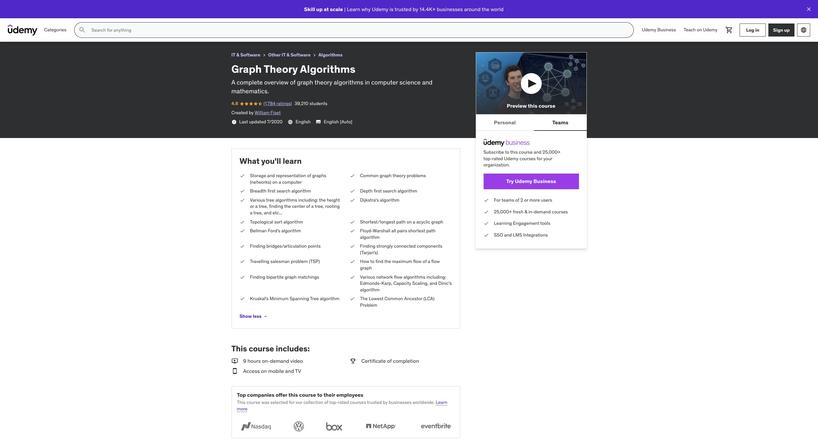 Task type: vqa. For each thing, say whether or not it's contained in the screenshot.
'on-'
yes



Task type: describe. For each thing, give the bounding box(es) containing it.
worldwide.
[[413, 400, 435, 406]]

finding for finding bipartite graph matchings
[[250, 274, 265, 280]]

maximum
[[392, 259, 412, 265]]

employees
[[337, 392, 364, 399]]

7/2020
[[267, 119, 283, 125]]

course up "on-"
[[249, 344, 274, 354]]

acyclic
[[417, 219, 430, 225]]

or inside various tree algorithms including: the height or a tree, finding the center of a tree, rooting a tree, and etc...
[[250, 204, 254, 210]]

english for english
[[296, 119, 311, 125]]

teach on udemy link
[[680, 22, 722, 38]]

how to find the maximum flow of a flow graph
[[360, 259, 440, 271]]

2 horizontal spatial by
[[413, 6, 418, 12]]

center
[[292, 204, 305, 210]]

of inside storage and representation of graphs (networks) on a computer
[[307, 173, 311, 179]]

storage
[[250, 173, 266, 179]]

(tarjan's)
[[360, 250, 378, 256]]

of inside how to find the maximum flow of a flow graph
[[423, 259, 427, 265]]

on down "on-"
[[261, 368, 267, 375]]

0 horizontal spatial 4.6
[[5, 11, 12, 17]]

of inside the graph theory algorithms a complete overview of graph theory algorithms in computer science and mathematics.
[[290, 78, 296, 86]]

breadth first search algorithm
[[250, 188, 311, 194]]

try
[[507, 178, 514, 185]]

of left the top-
[[325, 400, 329, 406]]

other it & software
[[268, 52, 311, 58]]

25,000+ fresh & in-demand courses
[[494, 209, 568, 215]]

components
[[417, 244, 443, 249]]

algorithm inside floyd-warshall all pairs shortest path algorithm
[[360, 235, 380, 240]]

representation
[[276, 173, 306, 179]]

0 vertical spatial students
[[66, 11, 84, 17]]

certificate of completion
[[362, 358, 419, 365]]

sort
[[274, 219, 283, 225]]

top-
[[330, 400, 338, 406]]

preview this course
[[507, 103, 556, 109]]

udemy business link
[[638, 22, 680, 38]]

0 horizontal spatial this
[[289, 392, 298, 399]]

skill up at scale | learn why udemy is trusted by 14.4k+ businesses around the world
[[304, 6, 504, 12]]

depth first search algorithm
[[360, 188, 417, 194]]

breadth
[[250, 188, 267, 194]]

xsmall image for finding bridges/articulation points
[[240, 244, 245, 250]]

xsmall image left other
[[262, 53, 267, 58]]

graph up 'depth first search algorithm'
[[380, 173, 392, 179]]

xsmall image for finding strongly connected components (tarjan's)
[[350, 244, 355, 250]]

the left the height
[[319, 197, 326, 203]]

and left tv
[[285, 368, 294, 375]]

what you'll learn
[[240, 156, 302, 166]]

first for breadth
[[268, 188, 276, 194]]

xsmall image for bellman ford's algorithm
[[240, 228, 245, 235]]

nasdaq image
[[237, 421, 275, 433]]

english [auto]
[[324, 119, 353, 125]]

teach on udemy
[[684, 27, 718, 33]]

0 horizontal spatial 25,000+
[[494, 209, 512, 215]]

up for sign
[[785, 27, 790, 33]]

1 horizontal spatial 39,210
[[295, 101, 309, 107]]

graph inside the graph theory algorithms a complete overview of graph theory algorithms in computer science and mathematics.
[[297, 78, 313, 86]]

courses inside subscribe to this course and 25,000+ top‑rated udemy courses for your organization.
[[520, 156, 536, 162]]

tools
[[541, 221, 551, 227]]

xsmall image for for teams of 2 or more users
[[484, 197, 489, 204]]

for
[[494, 197, 501, 203]]

1 vertical spatial (1,784 ratings)
[[264, 101, 292, 107]]

what
[[240, 156, 260, 166]]

this course was selected for our collection of top-rated courses trusted by businesses worldwide.
[[237, 400, 435, 406]]

tree, left rooting
[[315, 204, 324, 210]]

theory
[[264, 62, 298, 76]]

including: inside various tree algorithms including: the height or a tree, finding the center of a tree, rooting a tree, and etc...
[[299, 197, 318, 203]]

a right center
[[311, 204, 314, 210]]

subscribe
[[484, 149, 504, 155]]

in inside the graph theory algorithms a complete overview of graph theory algorithms in computer science and mathematics.
[[365, 78, 370, 86]]

lowest
[[369, 296, 384, 302]]

course language image
[[288, 119, 293, 125]]

0 vertical spatial businesses
[[437, 6, 463, 12]]

rooting
[[325, 204, 340, 210]]

0 vertical spatial (1,784 ratings)
[[20, 11, 48, 17]]

theory inside the graph theory algorithms a complete overview of graph theory algorithms in computer science and mathematics.
[[315, 78, 332, 86]]

more inside learn more
[[237, 407, 248, 412]]

kruskal's
[[250, 296, 269, 302]]

why
[[362, 6, 371, 12]]

a inside storage and representation of graphs (networks) on a computer
[[279, 179, 281, 185]]

udemy image
[[8, 25, 38, 36]]

bridges/articulation
[[267, 244, 307, 249]]

business inside try udemy business link
[[534, 178, 556, 185]]

xsmall image for topological sort algorithm
[[240, 219, 245, 226]]

of inside various tree algorithms including: the height or a tree, finding the center of a tree, rooting a tree, and etc...
[[306, 204, 310, 210]]

capacity
[[394, 281, 411, 287]]

tree, down tree
[[259, 204, 268, 210]]

choose a language image
[[801, 27, 807, 33]]

the inside how to find the maximum flow of a flow graph
[[385, 259, 391, 265]]

of right certificate
[[387, 358, 392, 365]]

learn more
[[237, 400, 448, 412]]

2 vertical spatial courses
[[350, 400, 366, 406]]

graph right the bipartite
[[285, 274, 297, 280]]

algorithm right sort
[[284, 219, 303, 225]]

9
[[243, 358, 246, 365]]

algorithm down sort
[[282, 228, 301, 234]]

show
[[240, 314, 252, 320]]

0 horizontal spatial ratings)
[[33, 11, 48, 17]]

[auto]
[[340, 119, 353, 125]]

it inside "link"
[[282, 52, 286, 58]]

1 vertical spatial by
[[249, 110, 254, 116]]

flow inside various network flow algorithms including: edmonds-karp, capacity scaling, and dinic's algorithm
[[394, 274, 403, 280]]

1 software from the left
[[240, 52, 260, 58]]

in-
[[529, 209, 534, 215]]

0 horizontal spatial to
[[317, 392, 323, 399]]

teams
[[502, 197, 515, 203]]

algorithm inside various network flow algorithms including: edmonds-karp, capacity scaling, and dinic's algorithm
[[360, 287, 380, 293]]

world
[[491, 6, 504, 12]]

on inside "link"
[[697, 27, 702, 33]]

learn more link
[[237, 400, 448, 412]]

xsmall image for kruskal's minimum spanning tree algorithm
[[240, 296, 245, 303]]

your
[[544, 156, 553, 162]]

sign up
[[774, 27, 790, 33]]

0 vertical spatial 39,210
[[51, 11, 65, 17]]

first for depth
[[374, 188, 382, 194]]

tree, up topological
[[254, 210, 263, 216]]

to for subscribe
[[505, 149, 510, 155]]

this for this course includes:
[[232, 344, 247, 354]]

categories button
[[40, 22, 70, 38]]

teach
[[684, 27, 696, 33]]

engagement
[[513, 221, 540, 227]]

network
[[376, 274, 393, 280]]

1 horizontal spatial in
[[756, 27, 760, 33]]

xsmall image for breadth first search algorithm
[[240, 188, 245, 195]]

udemy business
[[642, 27, 676, 33]]

1 horizontal spatial (1,784
[[264, 101, 276, 107]]

mathematics.
[[232, 87, 269, 95]]

2 horizontal spatial flow
[[432, 259, 440, 265]]

travelling
[[250, 259, 269, 265]]

graphs
[[312, 173, 326, 179]]

algorithm up center
[[292, 188, 311, 194]]

problems
[[407, 173, 426, 179]]

pairs
[[397, 228, 407, 234]]

0 horizontal spatial businesses
[[389, 400, 412, 406]]

closed captions image
[[316, 119, 321, 125]]

various for various tree algorithms including: the height or a tree, finding the center of a tree, rooting a tree, and etc...
[[250, 197, 265, 203]]

kruskal's minimum spanning tree algorithm
[[250, 296, 340, 302]]

topological
[[250, 219, 273, 225]]

14.4k+
[[420, 6, 436, 12]]

0 vertical spatial algorithms
[[319, 52, 343, 58]]

25,000+ inside subscribe to this course and 25,000+ top‑rated udemy courses for your organization.
[[543, 149, 561, 155]]

graph
[[232, 62, 262, 76]]

udemy inside subscribe to this course and 25,000+ top‑rated udemy courses for your organization.
[[504, 156, 519, 162]]

the left 'world'
[[482, 6, 490, 12]]

xsmall image for 25,000+ fresh & in-demand courses
[[484, 209, 489, 215]]

a down breadth
[[255, 204, 258, 210]]

1 horizontal spatial trusted
[[395, 6, 412, 12]]

other it & software link
[[268, 51, 311, 59]]

spanning
[[290, 296, 309, 302]]

their
[[324, 392, 335, 399]]

1 horizontal spatial by
[[383, 400, 388, 406]]

udemy business image
[[484, 139, 530, 147]]

course inside subscribe to this course and 25,000+ top‑rated udemy courses for your organization.
[[519, 149, 533, 155]]

warshall
[[373, 228, 391, 234]]

top‑rated
[[484, 156, 503, 162]]

on up pairs
[[407, 219, 412, 225]]

integrations
[[524, 232, 548, 238]]

around
[[464, 6, 481, 12]]

xsmall image for floyd-warshall all pairs shortest path algorithm
[[350, 228, 355, 235]]

1 vertical spatial 39,210 students
[[295, 101, 328, 107]]

1 vertical spatial demand
[[270, 358, 289, 365]]

1 horizontal spatial ratings)
[[277, 101, 292, 107]]

personal button
[[476, 115, 534, 130]]

rated
[[338, 400, 349, 406]]

algorithm down problems
[[398, 188, 417, 194]]

algorithm down 'depth first search algorithm'
[[380, 197, 400, 203]]

learning engagement tools
[[494, 221, 551, 227]]

eventbrite image
[[417, 421, 455, 433]]

log in link
[[740, 24, 766, 37]]

mobile
[[268, 368, 284, 375]]

show less
[[240, 314, 262, 320]]

floyd-warshall all pairs shortest path algorithm
[[360, 228, 436, 240]]

teams button
[[534, 115, 587, 130]]

xsmall image for the lowest common ancestor (lca) problem
[[350, 296, 355, 303]]

1 horizontal spatial flow
[[413, 259, 422, 265]]

common graph theory problems
[[360, 173, 426, 179]]

a
[[232, 78, 235, 86]]

access
[[243, 368, 260, 375]]

tree
[[266, 197, 275, 203]]

height
[[327, 197, 340, 203]]

common inside the lowest common ancestor (lca) problem
[[385, 296, 403, 302]]

sso and lms integrations
[[494, 232, 548, 238]]



Task type: locate. For each thing, give the bounding box(es) containing it.
0 vertical spatial for
[[537, 156, 543, 162]]

1 horizontal spatial students
[[310, 101, 328, 107]]

1 horizontal spatial or
[[525, 197, 529, 203]]

and left etc...
[[264, 210, 272, 216]]

& for 25,000+ fresh & in-demand courses
[[525, 209, 528, 215]]

xsmall image
[[312, 53, 317, 58], [232, 119, 237, 125], [240, 173, 245, 179], [350, 173, 355, 179], [240, 188, 245, 195], [350, 197, 355, 204], [350, 219, 355, 226], [240, 244, 245, 250], [350, 244, 355, 250], [350, 259, 355, 265], [240, 274, 245, 281], [240, 296, 245, 303]]

on inside storage and representation of graphs (networks) on a computer
[[273, 179, 278, 185]]

and inside various tree algorithms including: the height or a tree, finding the center of a tree, rooting a tree, and etc...
[[264, 210, 272, 216]]

1 vertical spatial businesses
[[389, 400, 412, 406]]

etc...
[[273, 210, 282, 216]]

or down breadth
[[250, 204, 254, 210]]

1 horizontal spatial first
[[374, 188, 382, 194]]

& up graph
[[237, 52, 239, 58]]

0 vertical spatial more
[[530, 197, 540, 203]]

finding for finding strongly connected components (tarjan's)
[[360, 244, 376, 249]]

0 horizontal spatial in
[[365, 78, 370, 86]]

0 horizontal spatial algorithms
[[276, 197, 297, 203]]

course down udemy business image
[[519, 149, 533, 155]]

& for other it & software
[[287, 52, 290, 58]]

completion
[[393, 358, 419, 365]]

4.6 up udemy image
[[5, 11, 12, 17]]

1 horizontal spatial up
[[785, 27, 790, 33]]

storage and representation of graphs (networks) on a computer
[[250, 173, 326, 185]]

and up (networks)
[[267, 173, 275, 179]]

to for how
[[370, 259, 375, 265]]

1 vertical spatial theory
[[393, 173, 406, 179]]

overview
[[264, 78, 289, 86]]

algorithm down 'floyd-'
[[360, 235, 380, 240]]

it & software
[[232, 52, 260, 58]]

this inside subscribe to this course and 25,000+ top‑rated udemy courses for your organization.
[[511, 149, 518, 155]]

computer inside the graph theory algorithms a complete overview of graph theory algorithms in computer science and mathematics.
[[372, 78, 398, 86]]

1 vertical spatial (1,784
[[264, 101, 276, 107]]

selected
[[271, 400, 288, 406]]

demand
[[534, 209, 551, 215], [270, 358, 289, 365]]

this down udemy business image
[[511, 149, 518, 155]]

xsmall image left the
[[350, 296, 355, 303]]

xsmall image inside show less button
[[263, 314, 268, 319]]

business
[[658, 27, 676, 33], [534, 178, 556, 185]]

0 vertical spatial by
[[413, 6, 418, 12]]

shortest
[[408, 228, 425, 234]]

the left center
[[284, 204, 291, 210]]

courses left your
[[520, 156, 536, 162]]

1 search from the left
[[277, 188, 291, 194]]

volkswagen image
[[292, 421, 306, 433]]

course up the teams
[[539, 103, 556, 109]]

1 horizontal spatial to
[[370, 259, 375, 265]]

subscribe to this course and 25,000+ top‑rated udemy courses for your organization.
[[484, 149, 561, 168]]

& inside "link"
[[287, 52, 290, 58]]

and
[[422, 78, 433, 86], [534, 149, 542, 155], [267, 173, 275, 179], [264, 210, 272, 216], [504, 232, 512, 238], [430, 281, 437, 287], [285, 368, 294, 375]]

algorithm right tree
[[320, 296, 340, 302]]

on right teach
[[697, 27, 702, 33]]

william
[[255, 110, 270, 116]]

2 first from the left
[[374, 188, 382, 194]]

0 vertical spatial in
[[756, 27, 760, 33]]

personal
[[494, 119, 516, 126]]

0 horizontal spatial (1,784 ratings)
[[20, 11, 48, 17]]

(1,784 up william fiset link
[[264, 101, 276, 107]]

0 horizontal spatial demand
[[270, 358, 289, 365]]

offer
[[276, 392, 287, 399]]

0 vertical spatial or
[[525, 197, 529, 203]]

problem
[[360, 303, 377, 308]]

xsmall image for finding bipartite graph matchings
[[240, 274, 245, 281]]

computer inside storage and representation of graphs (networks) on a computer
[[282, 179, 302, 185]]

2 search from the left
[[383, 188, 397, 194]]

last
[[239, 119, 248, 125]]

including: up dinic's at the bottom of page
[[427, 274, 446, 280]]

to inside how to find the maximum flow of a flow graph
[[370, 259, 375, 265]]

dijkstra's
[[360, 197, 379, 203]]

in
[[756, 27, 760, 33], [365, 78, 370, 86]]

ancestor
[[404, 296, 423, 302]]

created by william fiset
[[232, 110, 281, 116]]

1 vertical spatial 25,000+
[[494, 209, 512, 215]]

1 vertical spatial 4.6
[[232, 101, 238, 107]]

to
[[505, 149, 510, 155], [370, 259, 375, 265], [317, 392, 323, 399]]

this for this course was selected for our collection of top-rated courses trusted by businesses worldwide.
[[237, 400, 246, 406]]

0 horizontal spatial students
[[66, 11, 84, 17]]

1 vertical spatial algorithms
[[276, 197, 297, 203]]

ratings) up categories
[[33, 11, 48, 17]]

algorithms
[[319, 52, 343, 58], [300, 62, 356, 76]]

or right '2' at the right top of page
[[525, 197, 529, 203]]

1 horizontal spatial demand
[[534, 209, 551, 215]]

algorithms inside various tree algorithms including: the height or a tree, finding the center of a tree, rooting a tree, and etc...
[[276, 197, 297, 203]]

software up graph
[[240, 52, 260, 58]]

this inside button
[[528, 103, 538, 109]]

of left '2' at the right top of page
[[516, 197, 520, 203]]

search for breadth
[[277, 188, 291, 194]]

business inside udemy business "link"
[[658, 27, 676, 33]]

25,000+ up learning
[[494, 209, 512, 215]]

0 horizontal spatial first
[[268, 188, 276, 194]]

0 vertical spatial business
[[658, 27, 676, 33]]

flow up capacity
[[394, 274, 403, 280]]

0 horizontal spatial computer
[[282, 179, 302, 185]]

flow
[[413, 259, 422, 265], [432, 259, 440, 265], [394, 274, 403, 280]]

scale
[[330, 6, 343, 12]]

fiset
[[271, 110, 281, 116]]

students up submit search image
[[66, 11, 84, 17]]

1 horizontal spatial software
[[291, 52, 311, 58]]

demand up tools
[[534, 209, 551, 215]]

0 vertical spatial 25,000+
[[543, 149, 561, 155]]

1 horizontal spatial &
[[287, 52, 290, 58]]

xsmall image for storage and representation of graphs (networks) on a computer
[[240, 173, 245, 179]]

flow right maximum
[[413, 259, 422, 265]]

businesses left worldwide.
[[389, 400, 412, 406]]

a inside how to find the maximum flow of a flow graph
[[428, 259, 430, 265]]

a
[[279, 179, 281, 185], [255, 204, 258, 210], [311, 204, 314, 210], [250, 210, 253, 216], [413, 219, 416, 225], [428, 259, 430, 265]]

small image for certificate
[[350, 358, 356, 365]]

algorithms down algorithms link
[[300, 62, 356, 76]]

tab list containing personal
[[476, 115, 587, 131]]

2 small image from the left
[[350, 358, 356, 365]]

and inside subscribe to this course and 25,000+ top‑rated udemy courses for your organization.
[[534, 149, 542, 155]]

various inside various tree algorithms including: the height or a tree, finding the center of a tree, rooting a tree, and etc...
[[250, 197, 265, 203]]

up
[[316, 6, 323, 12], [785, 27, 790, 33]]

various for various network flow algorithms including: edmonds-karp, capacity scaling, and dinic's algorithm
[[360, 274, 375, 280]]

xsmall image left travelling
[[240, 259, 245, 265]]

0 vertical spatial (1,784
[[20, 11, 32, 17]]

courses
[[520, 156, 536, 162], [552, 209, 568, 215], [350, 400, 366, 406]]

xsmall image
[[262, 53, 267, 58], [350, 188, 355, 195], [240, 197, 245, 204], [484, 197, 489, 204], [484, 209, 489, 215], [240, 219, 245, 226], [484, 221, 489, 227], [240, 228, 245, 235], [350, 228, 355, 235], [484, 232, 489, 239], [240, 259, 245, 265], [350, 274, 355, 281], [350, 296, 355, 303], [263, 314, 268, 319]]

to inside subscribe to this course and 25,000+ top‑rated udemy courses for your organization.
[[505, 149, 510, 155]]

and inside the graph theory algorithms a complete overview of graph theory algorithms in computer science and mathematics.
[[422, 78, 433, 86]]

points
[[308, 244, 321, 249]]

1 horizontal spatial 39,210 students
[[295, 101, 328, 107]]

business left teach
[[658, 27, 676, 33]]

0 horizontal spatial search
[[277, 188, 291, 194]]

learn
[[283, 156, 302, 166]]

box image
[[323, 421, 345, 433]]

1 english from the left
[[296, 119, 311, 125]]

ford's
[[268, 228, 280, 234]]

algorithms inside the graph theory algorithms a complete overview of graph theory algorithms in computer science and mathematics.
[[300, 62, 356, 76]]

2 vertical spatial to
[[317, 392, 323, 399]]

1 horizontal spatial theory
[[393, 173, 406, 179]]

1 horizontal spatial path
[[427, 228, 436, 234]]

learn right worldwide.
[[436, 400, 448, 406]]

xsmall image for how to find the maximum flow of a flow graph
[[350, 259, 355, 265]]

close image
[[806, 6, 813, 12]]

0 horizontal spatial &
[[237, 52, 239, 58]]

shopping cart with 0 items image
[[726, 26, 734, 34]]

search down storage and representation of graphs (networks) on a computer
[[277, 188, 291, 194]]

1 vertical spatial computer
[[282, 179, 302, 185]]

learn
[[347, 6, 360, 12], [436, 400, 448, 406]]

1 vertical spatial various
[[360, 274, 375, 280]]

xsmall image left bellman
[[240, 228, 245, 235]]

on up the breadth first search algorithm
[[273, 179, 278, 185]]

a left acyclic
[[413, 219, 416, 225]]

0 vertical spatial computer
[[372, 78, 398, 86]]

algorithms inside various network flow algorithms including: edmonds-karp, capacity scaling, and dinic's algorithm
[[404, 274, 426, 280]]

xsmall image for last updated 7/2020
[[232, 119, 237, 125]]

2 it from the left
[[282, 52, 286, 58]]

english
[[296, 119, 311, 125], [324, 119, 339, 125]]

hours
[[248, 358, 261, 365]]

0 vertical spatial ratings)
[[33, 11, 48, 17]]

trusted up netapp image
[[367, 400, 382, 406]]

graph down theory
[[297, 78, 313, 86]]

to left the find
[[370, 259, 375, 265]]

2 horizontal spatial algorithms
[[404, 274, 426, 280]]

categories
[[44, 27, 66, 33]]

1 vertical spatial this
[[237, 400, 246, 406]]

0 horizontal spatial trusted
[[367, 400, 382, 406]]

graph theory algorithms a complete overview of graph theory algorithms in computer science and mathematics.
[[232, 62, 433, 95]]

xsmall image for shortest/longest path on a acyclic graph
[[350, 219, 355, 226]]

salesman
[[271, 259, 290, 265]]

sign up link
[[769, 24, 795, 37]]

1 horizontal spatial various
[[360, 274, 375, 280]]

1 vertical spatial business
[[534, 178, 556, 185]]

1 vertical spatial for
[[289, 400, 295, 406]]

small image for 9
[[232, 358, 238, 365]]

0 horizontal spatial including:
[[299, 197, 318, 203]]

for inside subscribe to this course and 25,000+ top‑rated udemy courses for your organization.
[[537, 156, 543, 162]]

graph inside how to find the maximum flow of a flow graph
[[360, 265, 372, 271]]

finding up the (tarjan's)
[[360, 244, 376, 249]]

1 horizontal spatial this
[[511, 149, 518, 155]]

including: inside various network flow algorithms including: edmonds-karp, capacity scaling, and dinic's algorithm
[[427, 274, 446, 280]]

1 vertical spatial courses
[[552, 209, 568, 215]]

first up tree
[[268, 188, 276, 194]]

0 vertical spatial 39,210 students
[[51, 11, 84, 17]]

and left dinic's at the bottom of page
[[430, 281, 437, 287]]

try udemy business
[[507, 178, 556, 185]]

software inside "link"
[[291, 52, 311, 58]]

1 horizontal spatial learn
[[436, 400, 448, 406]]

1 small image from the left
[[232, 358, 238, 365]]

how
[[360, 259, 369, 265]]

and up try udemy business
[[534, 149, 542, 155]]

english for english [auto]
[[324, 119, 339, 125]]

theory down algorithms link
[[315, 78, 332, 86]]

0 vertical spatial to
[[505, 149, 510, 155]]

2 vertical spatial this
[[289, 392, 298, 399]]

0 vertical spatial common
[[360, 173, 379, 179]]

algorithm down edmonds-
[[360, 287, 380, 293]]

by
[[413, 6, 418, 12], [249, 110, 254, 116], [383, 400, 388, 406]]

the right the find
[[385, 259, 391, 265]]

small image left certificate
[[350, 358, 356, 365]]

more down top
[[237, 407, 248, 412]]

0 horizontal spatial business
[[534, 178, 556, 185]]

finding down travelling
[[250, 274, 265, 280]]

this up 9
[[232, 344, 247, 354]]

including: up center
[[299, 197, 318, 203]]

a up topological
[[250, 210, 253, 216]]

it up graph
[[232, 52, 235, 58]]

0 horizontal spatial courses
[[350, 400, 366, 406]]

course inside button
[[539, 103, 556, 109]]

xsmall image for sso and lms integrations
[[484, 232, 489, 239]]

this right preview
[[528, 103, 538, 109]]

theory
[[315, 78, 332, 86], [393, 173, 406, 179]]

xsmall image right less on the left bottom of the page
[[263, 314, 268, 319]]

xsmall image left sso
[[484, 232, 489, 239]]

by left 14.4k+ at right top
[[413, 6, 418, 12]]

xsmall image for depth first search algorithm
[[350, 188, 355, 195]]

1 horizontal spatial it
[[282, 52, 286, 58]]

2 horizontal spatial &
[[525, 209, 528, 215]]

of right center
[[306, 204, 310, 210]]

1 horizontal spatial 4.6
[[232, 101, 238, 107]]

0 vertical spatial trusted
[[395, 6, 412, 12]]

finding inside finding strongly connected components (tarjan's)
[[360, 244, 376, 249]]

this course includes:
[[232, 344, 310, 354]]

0 vertical spatial theory
[[315, 78, 332, 86]]

0 vertical spatial up
[[316, 6, 323, 12]]

tab list
[[476, 115, 587, 131]]

xsmall image for dijkstra's algorithm
[[350, 197, 355, 204]]

0 vertical spatial including:
[[299, 197, 318, 203]]

various network flow algorithms including: edmonds-karp, capacity scaling, and dinic's algorithm
[[360, 274, 452, 293]]

is
[[390, 6, 394, 12]]

bipartite
[[267, 274, 284, 280]]

1 vertical spatial path
[[427, 228, 436, 234]]

updated
[[249, 119, 266, 125]]

dinic's
[[439, 281, 452, 287]]

first up the dijkstra's algorithm on the left top of the page
[[374, 188, 382, 194]]

|
[[344, 6, 346, 12]]

and right sso
[[504, 232, 512, 238]]

0 horizontal spatial software
[[240, 52, 260, 58]]

0 horizontal spatial learn
[[347, 6, 360, 12]]

xsmall image left for
[[484, 197, 489, 204]]

it right other
[[282, 52, 286, 58]]

common down karp,
[[385, 296, 403, 302]]

sign
[[774, 27, 784, 33]]

and inside storage and representation of graphs (networks) on a computer
[[267, 173, 275, 179]]

2 software from the left
[[291, 52, 311, 58]]

last updated 7/2020
[[239, 119, 283, 125]]

(1,784 ratings) up udemy image
[[20, 11, 48, 17]]

39,210 students up closed captions icon
[[295, 101, 328, 107]]

learn inside learn more
[[436, 400, 448, 406]]

1 horizontal spatial businesses
[[437, 6, 463, 12]]

course down the companies on the bottom left of the page
[[247, 400, 260, 406]]

submit search image
[[79, 26, 86, 34]]

ratings) up fiset
[[277, 101, 292, 107]]

1 horizontal spatial more
[[530, 197, 540, 203]]

this down top
[[237, 400, 246, 406]]

1 horizontal spatial computer
[[372, 78, 398, 86]]

a down components
[[428, 259, 430, 265]]

xsmall image for learning engagement tools
[[484, 221, 489, 227]]

1 first from the left
[[268, 188, 276, 194]]

0 horizontal spatial 39,210
[[51, 11, 65, 17]]

0 vertical spatial various
[[250, 197, 265, 203]]

algorithms
[[334, 78, 364, 86], [276, 197, 297, 203], [404, 274, 426, 280]]

graph right acyclic
[[432, 219, 443, 225]]

0 horizontal spatial english
[[296, 119, 311, 125]]

0 horizontal spatial (1,784
[[20, 11, 32, 17]]

xsmall image for common graph theory problems
[[350, 173, 355, 179]]

1 horizontal spatial algorithms
[[334, 78, 364, 86]]

more
[[530, 197, 540, 203], [237, 407, 248, 412]]

xsmall image for travelling salesman problem (tsp)
[[240, 259, 245, 265]]

0 vertical spatial learn
[[347, 6, 360, 12]]

this
[[528, 103, 538, 109], [511, 149, 518, 155], [289, 392, 298, 399]]

algorithms inside the graph theory algorithms a complete overview of graph theory algorithms in computer science and mathematics.
[[334, 78, 364, 86]]

search for depth
[[383, 188, 397, 194]]

1 vertical spatial students
[[310, 101, 328, 107]]

1 horizontal spatial english
[[324, 119, 339, 125]]

4.6 up created
[[232, 101, 238, 107]]

Search for anything text field
[[90, 25, 626, 36]]

1 it from the left
[[232, 52, 235, 58]]

up for skill
[[316, 6, 323, 12]]

0 horizontal spatial flow
[[394, 274, 403, 280]]

up right sign
[[785, 27, 790, 33]]

various
[[250, 197, 265, 203], [360, 274, 375, 280]]

various up edmonds-
[[360, 274, 375, 280]]

path up pairs
[[397, 219, 406, 225]]

flow down components
[[432, 259, 440, 265]]

finding
[[269, 204, 283, 210]]

finding for finding bridges/articulation points
[[250, 244, 265, 249]]

top companies offer this course to their employees
[[237, 392, 364, 399]]

2 horizontal spatial to
[[505, 149, 510, 155]]

0 horizontal spatial path
[[397, 219, 406, 225]]

path inside floyd-warshall all pairs shortest path algorithm
[[427, 228, 436, 234]]

1 horizontal spatial business
[[658, 27, 676, 33]]

graph down the how
[[360, 265, 372, 271]]

graph
[[297, 78, 313, 86], [380, 173, 392, 179], [432, 219, 443, 225], [360, 265, 372, 271], [285, 274, 297, 280]]

xsmall image left 'floyd-'
[[350, 228, 355, 235]]

0 horizontal spatial various
[[250, 197, 265, 203]]

0 horizontal spatial more
[[237, 407, 248, 412]]

xsmall image for various network flow algorithms including: edmonds-karp, capacity scaling, and dinic's algorithm
[[350, 274, 355, 281]]

netapp image
[[362, 421, 400, 433]]

our
[[296, 400, 303, 406]]

companies
[[247, 392, 275, 399]]

course up collection
[[299, 392, 316, 399]]

learn right |
[[347, 6, 360, 12]]

xsmall image left depth
[[350, 188, 355, 195]]

small image
[[232, 368, 238, 375]]

computer down representation at the top of page
[[282, 179, 302, 185]]

created
[[232, 110, 248, 116]]

on
[[697, 27, 702, 33], [273, 179, 278, 185], [407, 219, 412, 225], [261, 368, 267, 375]]

for teams of 2 or more users
[[494, 197, 553, 203]]

0 horizontal spatial by
[[249, 110, 254, 116]]

for left your
[[537, 156, 543, 162]]

fresh
[[513, 209, 524, 215]]

the
[[360, 296, 368, 302]]

1 vertical spatial trusted
[[367, 400, 382, 406]]

1 horizontal spatial for
[[537, 156, 543, 162]]

first
[[268, 188, 276, 194], [374, 188, 382, 194]]

up left the at
[[316, 6, 323, 12]]

path down acyclic
[[427, 228, 436, 234]]

finding strongly connected components (tarjan's)
[[360, 244, 443, 256]]

theory left problems
[[393, 173, 406, 179]]

39,210 students
[[51, 11, 84, 17], [295, 101, 328, 107]]

demand up mobile
[[270, 358, 289, 365]]

0 vertical spatial demand
[[534, 209, 551, 215]]

skill
[[304, 6, 315, 12]]

by left the william
[[249, 110, 254, 116]]

it & software link
[[232, 51, 260, 59]]

small image up small image
[[232, 358, 238, 365]]

and inside various network flow algorithms including: edmonds-karp, capacity scaling, and dinic's algorithm
[[430, 281, 437, 287]]

small image
[[232, 358, 238, 365], [350, 358, 356, 365]]

on-
[[262, 358, 270, 365]]

2 english from the left
[[324, 119, 339, 125]]

various inside various network flow algorithms including: edmonds-karp, capacity scaling, and dinic's algorithm
[[360, 274, 375, 280]]

certificate
[[362, 358, 386, 365]]

of right overview
[[290, 78, 296, 86]]

39,210 students up categories
[[51, 11, 84, 17]]

1 horizontal spatial search
[[383, 188, 397, 194]]

learning
[[494, 221, 512, 227]]

1 horizontal spatial (1,784 ratings)
[[264, 101, 292, 107]]

more left users
[[530, 197, 540, 203]]

xsmall image for various tree algorithms including: the height or a tree, finding the center of a tree, rooting a tree, and etc...
[[240, 197, 245, 204]]



